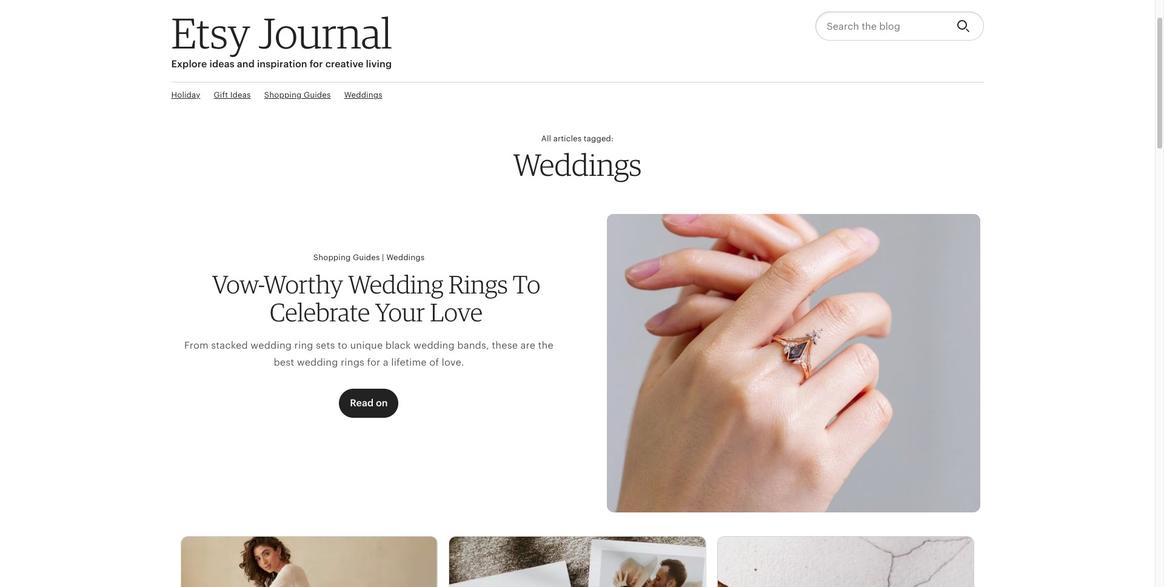 Task type: vqa. For each thing, say whether or not it's contained in the screenshot.
Star Seller.
no



Task type: describe. For each thing, give the bounding box(es) containing it.
living
[[366, 58, 392, 70]]

journal
[[259, 7, 392, 58]]

guides for top shopping guides link
[[304, 91, 331, 100]]

gift
[[214, 91, 228, 100]]

from
[[184, 340, 209, 352]]

1 vertical spatial shopping guides
[[314, 253, 380, 262]]

love
[[430, 297, 483, 328]]

from stacked wedding ring sets to unique black wedding bands, these are the best wedding rings for a lifetime of love. link
[[184, 340, 554, 368]]

1 vertical spatial shopping guides link
[[314, 253, 380, 262]]

ideas
[[230, 91, 251, 100]]

for inside 'etsy journal explore ideas and inspiration for creative living'
[[310, 58, 323, 70]]

0 horizontal spatial wedding
[[251, 340, 292, 352]]

Search the blog text field
[[816, 12, 947, 41]]

best
[[274, 356, 294, 368]]

2 horizontal spatial wedding
[[414, 340, 455, 352]]

weddings for topmost weddings link
[[344, 91, 383, 100]]

to
[[513, 269, 541, 300]]

0 vertical spatial shopping guides
[[264, 91, 331, 100]]

explore
[[171, 58, 207, 70]]

vow-worthy wedding rings to celebrate your love link
[[212, 269, 541, 328]]

1 vertical spatial weddings link
[[387, 253, 425, 262]]

worthy
[[264, 269, 343, 300]]

0 vertical spatial weddings link
[[344, 90, 383, 101]]

1 horizontal spatial wedding
[[297, 356, 338, 368]]

celebrate
[[270, 297, 370, 328]]

rings
[[341, 356, 365, 368]]

creative
[[326, 58, 364, 70]]

guides for bottommost shopping guides link
[[353, 253, 380, 262]]

0 vertical spatial shopping guides link
[[264, 90, 331, 101]]

the
[[539, 340, 554, 352]]

of
[[430, 356, 439, 368]]



Task type: locate. For each thing, give the bounding box(es) containing it.
1 horizontal spatial shopping
[[314, 253, 351, 262]]

weddings for bottom weddings link
[[387, 253, 425, 262]]

read on
[[350, 397, 388, 409]]

shopping for bottommost shopping guides link
[[314, 253, 351, 262]]

shopping guides up vow-worthy wedding rings to celebrate your love
[[314, 253, 380, 262]]

1 horizontal spatial weddings link
[[387, 253, 425, 262]]

shopping guides
[[264, 91, 331, 100], [314, 253, 380, 262]]

shopping guides link up vow-worthy wedding rings to celebrate your love
[[314, 253, 380, 262]]

2 horizontal spatial weddings
[[514, 146, 642, 183]]

weddings down articles
[[514, 146, 642, 183]]

2 vertical spatial weddings
[[387, 253, 425, 262]]

0 horizontal spatial weddings
[[344, 91, 383, 100]]

1 vertical spatial guides
[[353, 253, 380, 262]]

black
[[386, 340, 411, 352]]

shopping guides link
[[264, 90, 331, 101], [314, 253, 380, 262]]

shopping guides link down inspiration
[[264, 90, 331, 101]]

holiday
[[171, 91, 200, 100]]

a
[[383, 356, 389, 368]]

for
[[310, 58, 323, 70], [367, 356, 381, 368]]

weddings link
[[344, 90, 383, 101], [387, 253, 425, 262]]

vow-
[[212, 269, 264, 300]]

1 vertical spatial for
[[367, 356, 381, 368]]

ideas
[[210, 58, 235, 70]]

sets
[[316, 340, 335, 352]]

shopping guides down inspiration
[[264, 91, 331, 100]]

read
[[350, 397, 374, 409]]

guides
[[304, 91, 331, 100], [353, 253, 380, 262]]

0 vertical spatial for
[[310, 58, 323, 70]]

etsy
[[171, 7, 250, 58]]

bands,
[[458, 340, 490, 352]]

0 horizontal spatial for
[[310, 58, 323, 70]]

1 vertical spatial shopping
[[314, 253, 351, 262]]

all articles tagged: weddings
[[514, 134, 642, 183]]

shopping for top shopping guides link
[[264, 91, 302, 100]]

holiday link
[[171, 90, 200, 101]]

love.
[[442, 356, 465, 368]]

wedding
[[251, 340, 292, 352], [414, 340, 455, 352], [297, 356, 338, 368]]

1 horizontal spatial weddings
[[387, 253, 425, 262]]

gift ideas
[[214, 91, 251, 100]]

ring
[[295, 340, 314, 352]]

for inside from stacked wedding ring sets to unique black wedding bands, these are the best wedding rings for a lifetime of love.
[[367, 356, 381, 368]]

lifetime
[[391, 356, 427, 368]]

guides up wedding
[[353, 253, 380, 262]]

wedding down sets
[[297, 356, 338, 368]]

0 horizontal spatial weddings link
[[344, 90, 383, 101]]

vow-worthy wedding rings to celebrate your love
[[212, 269, 541, 328]]

weddings up wedding
[[387, 253, 425, 262]]

unique
[[350, 340, 383, 352]]

1 vertical spatial weddings
[[514, 146, 642, 183]]

wedding
[[348, 269, 444, 300]]

your
[[375, 297, 425, 328]]

etsy journal link
[[171, 7, 392, 58]]

guides down 'creative'
[[304, 91, 331, 100]]

gift ideas link
[[214, 90, 251, 101]]

on
[[376, 397, 388, 409]]

for left a at left
[[367, 356, 381, 368]]

1 horizontal spatial guides
[[353, 253, 380, 262]]

inspiration
[[257, 58, 307, 70]]

to
[[338, 340, 348, 352]]

0 vertical spatial weddings
[[344, 91, 383, 100]]

and
[[237, 58, 255, 70]]

read on link
[[339, 389, 399, 418]]

weddings down living
[[344, 91, 383, 100]]

tagged:
[[584, 134, 614, 143]]

1 horizontal spatial for
[[367, 356, 381, 368]]

weddings link up wedding
[[387, 253, 425, 262]]

0 vertical spatial guides
[[304, 91, 331, 100]]

shopping down inspiration
[[264, 91, 302, 100]]

0 horizontal spatial guides
[[304, 91, 331, 100]]

0 vertical spatial shopping
[[264, 91, 302, 100]]

stacked
[[211, 340, 248, 352]]

from stacked wedding ring sets to unique black wedding bands, these are the best wedding rings for a lifetime of love.
[[184, 340, 554, 368]]

are
[[521, 340, 536, 352]]

rings
[[449, 269, 508, 300]]

wedding up of at left
[[414, 340, 455, 352]]

articles
[[554, 134, 582, 143]]

etsy journal explore ideas and inspiration for creative living
[[171, 7, 392, 70]]

for left 'creative'
[[310, 58, 323, 70]]

wedding up best
[[251, 340, 292, 352]]

weddings
[[344, 91, 383, 100], [514, 146, 642, 183], [387, 253, 425, 262]]

shopping up worthy
[[314, 253, 351, 262]]

shopping
[[264, 91, 302, 100], [314, 253, 351, 262]]

these
[[492, 340, 518, 352]]

weddings link down living
[[344, 90, 383, 101]]

all
[[542, 134, 552, 143]]

0 horizontal spatial shopping
[[264, 91, 302, 100]]



